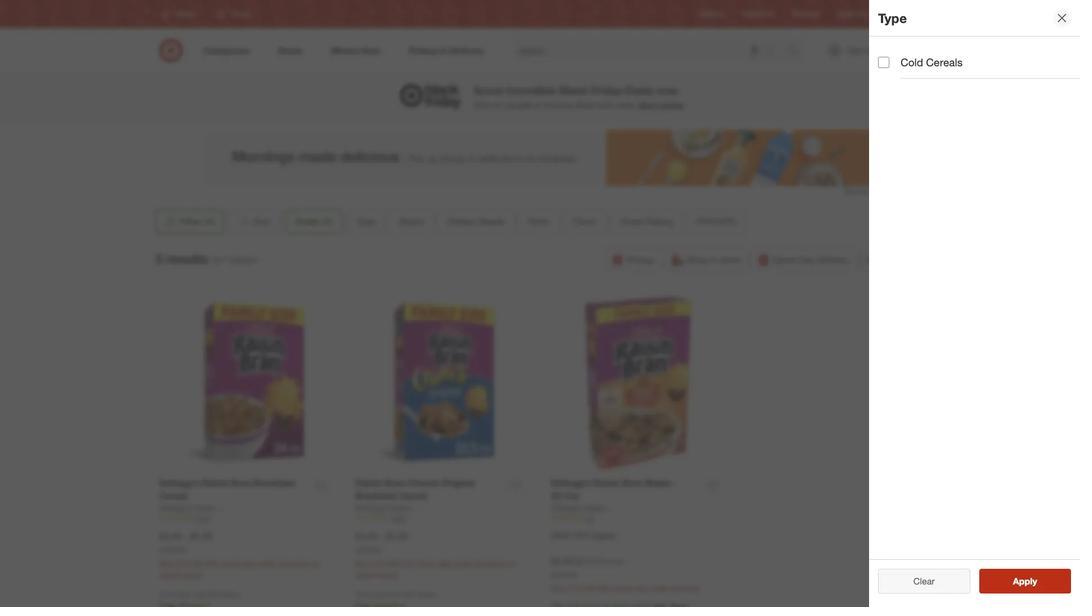 Task type: vqa. For each thing, say whether or not it's contained in the screenshot.
Coconut
no



Task type: locate. For each thing, give the bounding box(es) containing it.
kellogg's down kellogg's raisin bran breakfast cereal
[[160, 504, 192, 513]]

0 horizontal spatial kellogg's raisin bran link
[[160, 503, 234, 514]]

find
[[543, 100, 556, 110]]

2 $4.29 from the left
[[355, 531, 377, 543]]

$5.29 down the 1345
[[190, 531, 212, 543]]

search button
[[784, 38, 811, 65]]

1 vertical spatial type
[[356, 216, 376, 227]]

only ships with $35 orders for cereal
[[160, 591, 240, 599]]

$35 for breakfast
[[403, 591, 414, 599]]

2 $35 from the left
[[403, 591, 414, 599]]

target circle
[[838, 10, 875, 18]]

kellogg's raisin bran link up 59 on the right of the page
[[551, 503, 626, 514]]

on for kellogg's raisin bran breakfast cereal
[[311, 559, 320, 569]]

1 horizontal spatial ships
[[371, 591, 387, 599]]

$9 for cereal
[[194, 559, 202, 569]]

1 horizontal spatial $5.29
[[386, 531, 408, 543]]

kellogg's inside kellogg's raisin bran maple - 22.1oz
[[551, 478, 591, 489]]

1 horizontal spatial same-
[[417, 559, 439, 569]]

services for kellogg's raisin bran breakfast cereal
[[279, 559, 308, 569]]

order
[[258, 559, 277, 569], [454, 559, 473, 569], [650, 584, 669, 594]]

1 cereal from the left
[[160, 491, 188, 502]]

1 horizontal spatial 2
[[371, 559, 376, 569]]

3 kellogg's raisin bran from the left
[[551, 504, 626, 513]]

22.1oz
[[551, 491, 579, 502]]

fpo/apo
[[697, 216, 736, 227]]

2 select from the left
[[355, 570, 377, 580]]

raisin bran crunch original breakfast cereal link
[[355, 477, 503, 503]]

2 horizontal spatial -
[[674, 478, 678, 489]]

same- for breakfast
[[417, 559, 439, 569]]

now
[[657, 84, 678, 97]]

raisin for kellogg's raisin bran breakfast cereal link
[[202, 478, 228, 489]]

0 vertical spatial breakfast
[[254, 478, 295, 489]]

guest rating button
[[611, 209, 683, 234]]

kellogg's for kellogg's raisin bran breakfast cereal
[[160, 504, 192, 513]]

0 horizontal spatial only ships with $35 orders
[[160, 591, 240, 599]]

1 horizontal spatial only ships with $35 orders
[[355, 591, 436, 599]]

0 horizontal spatial at
[[160, 546, 165, 555]]

0 horizontal spatial $9
[[194, 559, 202, 569]]

same-
[[221, 559, 243, 569], [417, 559, 439, 569], [613, 584, 635, 594]]

ships for breakfast
[[371, 591, 387, 599]]

pinole
[[167, 546, 186, 555], [363, 546, 382, 555], [559, 571, 577, 580]]

0 horizontal spatial -
[[184, 531, 188, 543]]

only ships with $35 orders for breakfast
[[355, 591, 436, 599]]

0 horizontal spatial $4.29
[[160, 531, 182, 543]]

each
[[596, 100, 613, 110]]

at
[[160, 546, 165, 555], [355, 546, 361, 555], [551, 571, 557, 580]]

top
[[505, 100, 516, 110]]

$35 for cereal
[[207, 591, 218, 599]]

$9 down $0.24
[[585, 584, 594, 594]]

2 horizontal spatial order
[[650, 584, 669, 594]]

2 orders from the left
[[416, 591, 436, 599]]

1 horizontal spatial (1)
[[322, 216, 332, 227]]

raisin for kellogg's raisin bran maple - 22.1oz link
[[594, 478, 620, 489]]

on
[[493, 100, 502, 110], [311, 559, 320, 569], [507, 559, 515, 569]]

2 ships from the left
[[371, 591, 387, 599]]

snap ebt eligible
[[551, 531, 616, 541]]

1 horizontal spatial -
[[380, 531, 383, 543]]

2 horizontal spatial same-
[[613, 584, 635, 594]]

items for breakfast
[[379, 570, 398, 580]]

$4.29 - $5.29 at pinole buy 2 for $9 with same-day order services on select items down the 1345 link
[[160, 531, 320, 580]]

kellogg's raisin bran up 1283 at the bottom of page
[[355, 504, 430, 513]]

1 horizontal spatial buy
[[355, 559, 369, 569]]

bran left crunch
[[384, 478, 405, 489]]

kellogg's down raisin bran crunch original breakfast cereal
[[355, 504, 388, 513]]

raisin bran crunch original breakfast cereal image
[[355, 297, 529, 471], [355, 297, 529, 471]]

0 horizontal spatial select
[[160, 570, 181, 580]]

with
[[204, 559, 219, 569], [400, 559, 415, 569], [596, 584, 610, 594], [193, 591, 206, 599], [389, 591, 401, 599]]

for
[[212, 254, 223, 265], [182, 559, 191, 569], [378, 559, 387, 569], [574, 584, 583, 594]]

2 horizontal spatial at
[[551, 571, 557, 580]]

0 horizontal spatial same-
[[221, 559, 243, 569]]

0 horizontal spatial deals
[[295, 216, 319, 227]]

0 horizontal spatial orders
[[220, 591, 240, 599]]

/ounce
[[597, 557, 621, 567]]

$4.29 for raisin bran crunch original breakfast cereal
[[355, 531, 377, 543]]

$5.29
[[190, 531, 212, 543], [386, 531, 408, 543], [551, 556, 573, 567]]

kellogg's raisin bran link up the 1345
[[160, 503, 234, 514]]

pickup button
[[606, 248, 662, 272]]

59
[[586, 515, 594, 523]]

0 horizontal spatial order
[[258, 559, 277, 569]]

(1) left type button
[[322, 216, 332, 227]]

$9 for breakfast
[[389, 559, 398, 569]]

type left brand button
[[356, 216, 376, 227]]

day inside $5.29 ( $0.24 /ounce ) at pinole buy 2 for $9 with same-day order services
[[635, 584, 648, 594]]

services inside $5.29 ( $0.24 /ounce ) at pinole buy 2 for $9 with same-day order services
[[671, 584, 700, 594]]

1 horizontal spatial select
[[355, 570, 377, 580]]

2 horizontal spatial buy
[[551, 584, 565, 594]]

breakfast
[[254, 478, 295, 489], [355, 491, 397, 502]]

advertisement region
[[203, 130, 878, 186]]

0 horizontal spatial items
[[183, 570, 202, 580]]

1345
[[194, 515, 209, 523]]

price button
[[519, 209, 558, 234]]

0 horizontal spatial $4.29 - $5.29 at pinole buy 2 for $9 with same-day order services on select items
[[160, 531, 320, 580]]

same- down the 1283 link
[[417, 559, 439, 569]]

bran inside kellogg's raisin bran breakfast cereal
[[231, 478, 251, 489]]

select for breakfast
[[355, 570, 377, 580]]

3
[[155, 251, 163, 267]]

0 vertical spatial deals
[[625, 84, 654, 97]]

1283 link
[[355, 514, 529, 524]]

raisin
[[202, 478, 228, 489], [355, 478, 382, 489], [594, 478, 620, 489], [194, 504, 215, 513], [390, 504, 411, 513], [586, 504, 607, 513]]

kellogg's raisin bran up the 1345
[[160, 504, 234, 513]]

select for cereal
[[160, 570, 181, 580]]

services for raisin bran crunch original breakfast cereal
[[475, 559, 504, 569]]

ad
[[766, 10, 775, 18]]

(1)
[[204, 216, 215, 227], [322, 216, 332, 227]]

kellogg's raisin bran
[[160, 504, 234, 513], [355, 504, 430, 513], [551, 504, 626, 513]]

bran inside kellogg's raisin bran maple - 22.1oz
[[623, 478, 643, 489]]

0 vertical spatial type
[[879, 10, 907, 26]]

1 horizontal spatial deals
[[625, 84, 654, 97]]

cereal inside kellogg's raisin bran breakfast cereal
[[160, 491, 188, 502]]

kellogg's raisin bran maple - 22.1oz image
[[551, 297, 725, 471], [551, 297, 725, 471]]

1 only ships with $35 orders from the left
[[160, 591, 240, 599]]

kellogg's up 22.1oz
[[551, 478, 591, 489]]

ships for cereal
[[175, 591, 191, 599]]

0 horizontal spatial $5.29
[[190, 531, 212, 543]]

on inside score incredible black friday deals now save on top gifts & find new deals each week. start saving
[[493, 100, 502, 110]]

store
[[720, 254, 741, 266]]

0 horizontal spatial services
[[279, 559, 308, 569]]

0 horizontal spatial cereal
[[160, 491, 188, 502]]

$0.24
[[578, 557, 597, 567]]

1 horizontal spatial $9
[[389, 559, 398, 569]]

kellogg's raisin bran for raisin bran crunch original breakfast cereal
[[355, 504, 430, 513]]

- for raisin bran crunch original breakfast cereal
[[380, 531, 383, 543]]

kellogg's for kellogg's raisin bran maple - 22.1oz
[[551, 504, 583, 513]]

2 horizontal spatial services
[[671, 584, 700, 594]]

1 horizontal spatial on
[[493, 100, 502, 110]]

only ships with $35 orders
[[160, 591, 240, 599], [355, 591, 436, 599]]

1 items from the left
[[183, 570, 202, 580]]

0 horizontal spatial (1)
[[204, 216, 215, 227]]

0 horizontal spatial $35
[[207, 591, 218, 599]]

ebt
[[575, 531, 589, 541]]

deals right sort
[[295, 216, 319, 227]]

2 cereal from the left
[[399, 491, 427, 502]]

1 horizontal spatial $4.29
[[355, 531, 377, 543]]

2 only from the left
[[355, 591, 369, 599]]

1 horizontal spatial services
[[475, 559, 504, 569]]

only for breakfast
[[355, 591, 369, 599]]

$5.29 for cereal
[[190, 531, 212, 543]]

$4.29
[[160, 531, 182, 543], [355, 531, 377, 543]]

1 horizontal spatial breakfast
[[355, 491, 397, 502]]

services
[[279, 559, 308, 569], [475, 559, 504, 569], [671, 584, 700, 594]]

1 only from the left
[[160, 591, 173, 599]]

2 (1) from the left
[[322, 216, 332, 227]]

orders for cereal
[[220, 591, 240, 599]]

kellogg's up the 1345
[[160, 478, 199, 489]]

2 horizontal spatial $9
[[585, 584, 594, 594]]

$5.29 down 1283 at the bottom of page
[[386, 531, 408, 543]]

0 horizontal spatial ships
[[175, 591, 191, 599]]

$9 down 1283 at the bottom of page
[[389, 559, 398, 569]]

price
[[528, 216, 549, 227]]

1 horizontal spatial items
[[379, 570, 398, 580]]

breakfast up 1283 at the bottom of page
[[355, 491, 397, 502]]

0 horizontal spatial pinole
[[167, 546, 186, 555]]

cold
[[901, 56, 924, 69]]

2 horizontal spatial $5.29
[[551, 556, 573, 567]]

1 $4.29 from the left
[[160, 531, 182, 543]]

1 (1) from the left
[[204, 216, 215, 227]]

1 ships from the left
[[175, 591, 191, 599]]

1 horizontal spatial orders
[[416, 591, 436, 599]]

$4.29 - $5.29 at pinole buy 2 for $9 with same-day order services on select items down the 1283 link
[[355, 531, 515, 580]]

only for cereal
[[160, 591, 173, 599]]

score
[[474, 84, 504, 97]]

sort
[[254, 216, 271, 227]]

circle
[[858, 10, 875, 18]]

fpo/apo button
[[687, 209, 746, 234]]

incredible
[[507, 84, 557, 97]]

shop in store button
[[666, 248, 748, 272]]

1 horizontal spatial kellogg's raisin bran link
[[355, 503, 430, 514]]

bran left maple
[[623, 478, 643, 489]]

kellogg's for raisin bran crunch original breakfast cereal
[[355, 504, 388, 513]]

1 horizontal spatial kellogg's raisin bran
[[355, 504, 430, 513]]

bran down kellogg's raisin bran maple - 22.1oz at the bottom of page
[[609, 504, 626, 513]]

(1) right filter on the top of page
[[204, 216, 215, 227]]

1 kellogg's raisin bran from the left
[[160, 504, 234, 513]]

1 horizontal spatial pinole
[[363, 546, 382, 555]]

kellogg's raisin bran link up 1283 at the bottom of page
[[355, 503, 430, 514]]

1 horizontal spatial order
[[454, 559, 473, 569]]

$9
[[194, 559, 202, 569], [389, 559, 398, 569], [585, 584, 594, 594]]

0 horizontal spatial breakfast
[[254, 478, 295, 489]]

1 horizontal spatial at
[[355, 546, 361, 555]]

orders for breakfast
[[416, 591, 436, 599]]

kellogg's down 22.1oz
[[551, 504, 583, 513]]

on for raisin bran crunch original breakfast cereal
[[507, 559, 515, 569]]

breakfast up the 1345 link
[[254, 478, 295, 489]]

0 horizontal spatial buy
[[160, 559, 173, 569]]

kellogg's raisin bran link
[[160, 503, 234, 514], [355, 503, 430, 514], [551, 503, 626, 514]]

same- for cereal
[[221, 559, 243, 569]]

same- down )
[[613, 584, 635, 594]]

select
[[160, 570, 181, 580], [355, 570, 377, 580]]

1 $35 from the left
[[207, 591, 218, 599]]

registry link
[[700, 9, 725, 19]]

1 horizontal spatial day
[[439, 559, 452, 569]]

raisin inside kellogg's raisin bran breakfast cereal
[[202, 478, 228, 489]]

type
[[879, 10, 907, 26], [356, 216, 376, 227]]

order inside $5.29 ( $0.24 /ounce ) at pinole buy 2 for $9 with same-day order services
[[650, 584, 669, 594]]

2 for cereal
[[175, 559, 180, 569]]

deals up start
[[625, 84, 654, 97]]

0 horizontal spatial 2
[[175, 559, 180, 569]]

only
[[160, 591, 173, 599], [355, 591, 369, 599]]

original
[[441, 478, 475, 489]]

kellogg's raisin bran for kellogg's raisin bran maple - 22.1oz
[[551, 504, 626, 513]]

1 horizontal spatial $35
[[403, 591, 414, 599]]

2 $4.29 - $5.29 at pinole buy 2 for $9 with same-day order services on select items from the left
[[355, 531, 515, 580]]

pinole inside $5.29 ( $0.24 /ounce ) at pinole buy 2 for $9 with same-day order services
[[559, 571, 577, 580]]

kellogg's raisin bran up 59 on the right of the page
[[551, 504, 626, 513]]

1 select from the left
[[160, 570, 181, 580]]

1 horizontal spatial $4.29 - $5.29 at pinole buy 2 for $9 with same-day order services on select items
[[355, 531, 515, 580]]

bran up the 1345 link
[[231, 478, 251, 489]]

$5.29 left the (
[[551, 556, 573, 567]]

bran inside raisin bran crunch original breakfast cereal
[[384, 478, 405, 489]]

What can we help you find? suggestions appear below search field
[[512, 38, 792, 63]]

2 inside $5.29 ( $0.24 /ounce ) at pinole buy 2 for $9 with same-day order services
[[567, 584, 572, 594]]

1 horizontal spatial type
[[879, 10, 907, 26]]

deals inside score incredible black friday deals now save on top gifts & find new deals each week. start saving
[[625, 84, 654, 97]]

kellogg's raisin bran breakfast cereal image
[[160, 297, 333, 471], [160, 297, 333, 471]]

1 vertical spatial deals
[[295, 216, 319, 227]]

$9 down the 1345
[[194, 559, 202, 569]]

day for kellogg's raisin bran breakfast cereal
[[243, 559, 256, 569]]

cereal
[[160, 491, 188, 502], [399, 491, 427, 502]]

weekly ad
[[743, 10, 775, 18]]

same- inside $5.29 ( $0.24 /ounce ) at pinole buy 2 for $9 with same-day order services
[[613, 584, 635, 594]]

2 horizontal spatial kellogg's raisin bran link
[[551, 503, 626, 514]]

for inside 3 results for "raisins"
[[212, 254, 223, 265]]

1 orders from the left
[[220, 591, 240, 599]]

0 horizontal spatial day
[[243, 559, 256, 569]]

0 horizontal spatial only
[[160, 591, 173, 599]]

2 horizontal spatial day
[[635, 584, 648, 594]]

1345 link
[[160, 514, 333, 524]]

weekly ad link
[[743, 9, 775, 19]]

same- down the 1345 link
[[221, 559, 243, 569]]

pinole for breakfast
[[363, 546, 382, 555]]

2 horizontal spatial 2
[[567, 584, 572, 594]]

gifts
[[518, 100, 534, 110]]

0 horizontal spatial kellogg's raisin bran
[[160, 504, 234, 513]]

items
[[183, 570, 202, 580], [379, 570, 398, 580]]

2 kellogg's raisin bran from the left
[[355, 504, 430, 513]]

1 kellogg's raisin bran link from the left
[[160, 503, 234, 514]]

2 horizontal spatial kellogg's raisin bran
[[551, 504, 626, 513]]

bran
[[231, 478, 251, 489], [384, 478, 405, 489], [623, 478, 643, 489], [218, 504, 234, 513], [413, 504, 430, 513], [609, 504, 626, 513]]

type dialog
[[870, 0, 1081, 608]]

2 horizontal spatial pinole
[[559, 571, 577, 580]]

0 horizontal spatial type
[[356, 216, 376, 227]]

1 horizontal spatial only
[[355, 591, 369, 599]]

0 horizontal spatial on
[[311, 559, 320, 569]]

1 $4.29 - $5.29 at pinole buy 2 for $9 with same-day order services on select items from the left
[[160, 531, 320, 580]]

3 kellogg's raisin bran link from the left
[[551, 503, 626, 514]]

cereals
[[927, 56, 963, 69]]

-
[[674, 478, 678, 489], [184, 531, 188, 543], [380, 531, 383, 543]]

2 items from the left
[[379, 570, 398, 580]]

filter (1) button
[[155, 209, 224, 234]]

raisin inside kellogg's raisin bran maple - 22.1oz
[[594, 478, 620, 489]]

2 for breakfast
[[371, 559, 376, 569]]

2
[[175, 559, 180, 569], [371, 559, 376, 569], [567, 584, 572, 594]]

2 only ships with $35 orders from the left
[[355, 591, 436, 599]]

$4.29 - $5.29 at pinole buy 2 for $9 with same-day order services on select items for crunch
[[355, 531, 515, 580]]

(1) for filter (1)
[[204, 216, 215, 227]]

buy
[[160, 559, 173, 569], [355, 559, 369, 569], [551, 584, 565, 594]]

1 vertical spatial breakfast
[[355, 491, 397, 502]]

1 horizontal spatial cereal
[[399, 491, 427, 502]]

(1) inside button
[[204, 216, 215, 227]]

$4.29 for kellogg's raisin bran breakfast cereal
[[160, 531, 182, 543]]

delivery
[[817, 254, 850, 266]]

kellogg's raisin bran link for raisin bran crunch original breakfast cereal
[[355, 503, 430, 514]]

sort button
[[228, 209, 280, 234]]

type left stores
[[879, 10, 907, 26]]

target
[[838, 10, 856, 18]]

deals
[[625, 84, 654, 97], [295, 216, 319, 227]]

2 kellogg's raisin bran link from the left
[[355, 503, 430, 514]]

2 horizontal spatial on
[[507, 559, 515, 569]]



Task type: describe. For each thing, give the bounding box(es) containing it.
same day delivery
[[773, 254, 850, 266]]

eligible
[[591, 531, 616, 541]]

at for raisin bran crunch original breakfast cereal
[[355, 546, 361, 555]]

raisin for kellogg's raisin bran breakfast cereal kellogg's raisin bran link
[[194, 504, 215, 513]]

raisin for raisin bran crunch original breakfast cereal's kellogg's raisin bran link
[[390, 504, 411, 513]]

$5.29 ( $0.24 /ounce ) at pinole buy 2 for $9 with same-day order services
[[551, 556, 700, 594]]

buy inside $5.29 ( $0.24 /ounce ) at pinole buy 2 for $9 with same-day order services
[[551, 584, 565, 594]]

with inside $5.29 ( $0.24 /ounce ) at pinole buy 2 for $9 with same-day order services
[[596, 584, 610, 594]]

filter
[[180, 216, 202, 227]]

bran down raisin bran crunch original breakfast cereal
[[413, 504, 430, 513]]

kellogg's raisin bran for kellogg's raisin bran breakfast cereal
[[160, 504, 234, 513]]

weekly
[[743, 10, 764, 18]]

flavor button
[[563, 209, 606, 234]]

59 link
[[551, 514, 725, 524]]

stores
[[908, 10, 928, 18]]

needs
[[478, 216, 505, 227]]

at for kellogg's raisin bran breakfast cereal
[[160, 546, 165, 555]]

dietary
[[447, 216, 476, 227]]

pinole for cereal
[[167, 546, 186, 555]]

raisin inside raisin bran crunch original breakfast cereal
[[355, 478, 382, 489]]

"raisins"
[[226, 254, 258, 265]]

pickup
[[627, 254, 654, 266]]

brand button
[[390, 209, 433, 234]]

crunch
[[407, 478, 439, 489]]

dietary needs
[[447, 216, 505, 227]]

1283
[[390, 515, 405, 523]]

(1) for deals (1)
[[322, 216, 332, 227]]

deals
[[575, 100, 594, 110]]

target circle link
[[838, 9, 875, 19]]

week.
[[616, 100, 636, 110]]

kellogg's raisin bran breakfast cereal link
[[160, 477, 307, 503]]

filter (1)
[[180, 216, 215, 227]]

kellogg's raisin bran breakfast cereal
[[160, 478, 295, 502]]

shop
[[687, 254, 708, 266]]

find
[[893, 10, 906, 18]]

friday
[[591, 84, 622, 97]]

items for cereal
[[183, 570, 202, 580]]

maple
[[645, 478, 672, 489]]

in
[[711, 254, 718, 266]]

sponsored
[[845, 187, 878, 195]]

buy for breakfast
[[355, 559, 369, 569]]

kellogg's raisin bran link for kellogg's raisin bran maple - 22.1oz
[[551, 503, 626, 514]]

flavor
[[572, 216, 597, 227]]

$5.29 inside $5.29 ( $0.24 /ounce ) at pinole buy 2 for $9 with same-day order services
[[551, 556, 573, 567]]

save
[[474, 100, 491, 110]]

- for kellogg's raisin bran breakfast cereal
[[184, 531, 188, 543]]

&
[[536, 100, 541, 110]]

snap
[[551, 531, 572, 541]]

same
[[773, 254, 797, 266]]

results
[[166, 251, 208, 267]]

kellogg's raisin bran maple - 22.1oz
[[551, 478, 678, 502]]

raisin for kellogg's raisin bran link associated with kellogg's raisin bran maple - 22.1oz
[[586, 504, 607, 513]]

find stores
[[893, 10, 928, 18]]

rating
[[647, 216, 673, 227]]

breakfast inside kellogg's raisin bran breakfast cereal
[[254, 478, 295, 489]]

at inside $5.29 ( $0.24 /ounce ) at pinole buy 2 for $9 with same-day order services
[[551, 571, 557, 580]]

type inside button
[[356, 216, 376, 227]]

bran down kellogg's raisin bran breakfast cereal
[[218, 504, 234, 513]]

new
[[558, 100, 573, 110]]

guest
[[620, 216, 645, 227]]

apply
[[1014, 576, 1038, 588]]

registry
[[700, 10, 725, 18]]

buy for cereal
[[160, 559, 173, 569]]

dietary needs button
[[437, 209, 514, 234]]

$5.29 for breakfast
[[386, 531, 408, 543]]

$4.29 - $5.29 at pinole buy 2 for $9 with same-day order services on select items for bran
[[160, 531, 320, 580]]

breakfast inside raisin bran crunch original breakfast cereal
[[355, 491, 397, 502]]

guest rating
[[620, 216, 673, 227]]

order for raisin bran crunch original breakfast cereal
[[454, 559, 473, 569]]

kellogg's raisin bran maple - 22.1oz link
[[551, 477, 699, 503]]

redcard link
[[793, 9, 819, 19]]

order for kellogg's raisin bran breakfast cereal
[[258, 559, 277, 569]]

saving
[[659, 100, 684, 110]]

type button
[[347, 209, 385, 234]]

kellogg's raisin bran link for kellogg's raisin bran breakfast cereal
[[160, 503, 234, 514]]

clear button
[[879, 570, 971, 594]]

raisin bran crunch original breakfast cereal
[[355, 478, 475, 502]]

$9 inside $5.29 ( $0.24 /ounce ) at pinole buy 2 for $9 with same-day order services
[[585, 584, 594, 594]]

clear
[[914, 576, 935, 588]]

redcard
[[793, 10, 819, 18]]

)
[[621, 557, 623, 567]]

search
[[784, 46, 811, 57]]

Cold Cereals checkbox
[[879, 57, 890, 68]]

cold cereals
[[901, 56, 963, 69]]

for inside $5.29 ( $0.24 /ounce ) at pinole buy 2 for $9 with same-day order services
[[574, 584, 583, 594]]

3 results for "raisins"
[[155, 251, 258, 267]]

day
[[799, 254, 815, 266]]

deals (1)
[[295, 216, 332, 227]]

apply button
[[980, 570, 1072, 594]]

- inside kellogg's raisin bran maple - 22.1oz
[[674, 478, 678, 489]]

shop in store
[[687, 254, 741, 266]]

day for raisin bran crunch original breakfast cereal
[[439, 559, 452, 569]]

(
[[575, 557, 578, 567]]

same day delivery button
[[753, 248, 857, 272]]

cereal inside raisin bran crunch original breakfast cereal
[[399, 491, 427, 502]]

black
[[560, 84, 588, 97]]

type inside dialog
[[879, 10, 907, 26]]

kellogg's inside kellogg's raisin bran breakfast cereal
[[160, 478, 199, 489]]



